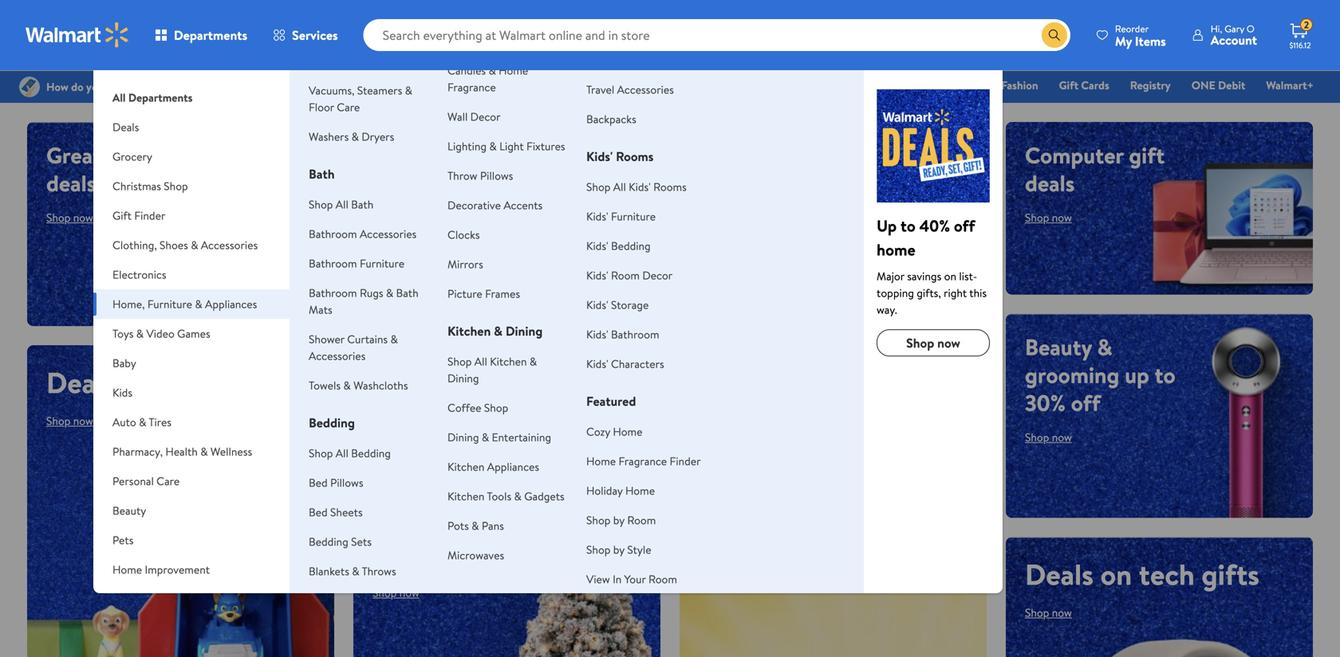 Task type: vqa. For each thing, say whether or not it's contained in the screenshot.
topmost Bath
yes



Task type: describe. For each thing, give the bounding box(es) containing it.
to for up to 30% off seasonal decor
[[406, 515, 427, 546]]

& up games
[[195, 296, 202, 312]]

0 vertical spatial dining
[[506, 322, 543, 340]]

bathroom rugs & bath mats
[[309, 285, 419, 318]]

bedding sets link
[[309, 534, 372, 550]]

appliances inside home, furniture & appliances dropdown button
[[205, 296, 257, 312]]

candles
[[448, 63, 486, 78]]

home down home fragrance finder on the bottom of the page
[[625, 483, 655, 499]]

seasonal
[[373, 543, 454, 574]]

pots & pans
[[448, 518, 504, 534]]

new
[[450, 351, 518, 404]]

registry link
[[1123, 77, 1178, 94]]

kids' for kids' bedding
[[586, 238, 608, 254]]

furniture for kids'
[[611, 209, 656, 224]]

kids' for kids' rooms
[[586, 148, 613, 165]]

christmas
[[113, 178, 161, 194]]

shop all bedding link
[[309, 446, 391, 461]]

cozy home
[[586, 424, 643, 440]]

& left essentials
[[562, 77, 570, 93]]

& right shoes
[[191, 237, 198, 253]]

savings
[[907, 268, 942, 284]]

blankets
[[309, 564, 349, 579]]

1 vertical spatial bath
[[351, 197, 374, 212]]

toy
[[160, 363, 200, 403]]

in
[[613, 572, 622, 587]]

bathroom accessories
[[309, 226, 417, 242]]

shop all kitchen & dining
[[448, 354, 537, 386]]

40%
[[920, 215, 950, 237]]

travel accessories
[[586, 82, 674, 97]]

up to 30% off seasonal decor
[[373, 515, 515, 574]]

& inside the shop all kitchen & dining
[[530, 354, 537, 369]]

0 horizontal spatial decor
[[470, 109, 501, 124]]

& inside the beauty & grooming up to 30% off
[[1098, 332, 1113, 363]]

& inside bathroom rugs & bath mats
[[386, 285, 394, 301]]

blankets & throws
[[309, 564, 396, 579]]

walmart+ link
[[1259, 77, 1321, 94]]

washers & dryers
[[309, 129, 394, 144]]

home inside candles & home fragrance
[[499, 63, 528, 78]]

bed for bed sheets
[[309, 505, 328, 520]]

all for kids' rooms
[[613, 179, 626, 195]]

bathroom for bathroom accessories
[[309, 226, 357, 242]]

bathroom furniture link
[[309, 256, 405, 271]]

kids' storage
[[586, 297, 649, 313]]

home, furniture & appliances image
[[877, 89, 990, 203]]

accessories inside dropdown button
[[201, 237, 258, 253]]

on for deals on toy gifts
[[122, 363, 153, 403]]

& right pots
[[472, 518, 479, 534]]

bed pillows
[[309, 475, 363, 491]]

toys
[[113, 326, 134, 341]]

candles & home fragrance
[[448, 63, 528, 95]]

now for beauty & grooming up to 30% off
[[1052, 430, 1072, 445]]

tech
[[1139, 555, 1195, 594]]

departments inside dropdown button
[[174, 26, 247, 44]]

by for room
[[613, 513, 625, 528]]

& down frames
[[494, 322, 503, 340]]

fragrance inside candles & home fragrance
[[448, 79, 496, 95]]

shop all kids' rooms
[[586, 179, 687, 195]]

bedding up bed pillows link
[[351, 446, 391, 461]]

up to 40% off home major savings on list- topping gifts, right this way.
[[877, 215, 987, 318]]

toys & video games
[[113, 326, 210, 341]]

shop now link for deals on toy gifts
[[46, 413, 93, 429]]

pharmacy, health & wellness button
[[93, 437, 290, 467]]

1 vertical spatial departments
[[128, 90, 193, 105]]

shop all bath link
[[309, 197, 374, 212]]

& left light
[[489, 138, 497, 154]]

up to 65% off
[[699, 515, 872, 555]]

off for up to 40% off home major savings on list- topping gifts, right this way.
[[954, 215, 975, 237]]

shop now for deals on tech gifts
[[1025, 605, 1072, 621]]

electronics for electronics 'link'
[[812, 77, 867, 93]]

home fragrance finder link
[[586, 454, 701, 469]]

comforters link
[[309, 593, 366, 609]]

shop inside the shop all kitchen & dining
[[448, 354, 472, 369]]

wellness
[[211, 444, 252, 460]]

video
[[146, 326, 175, 341]]

kids' for kids' room decor
[[586, 268, 608, 283]]

o
[[1247, 22, 1255, 36]]

& right towels
[[343, 378, 351, 393]]

debit
[[1218, 77, 1246, 93]]

& down coffee shop link
[[482, 430, 489, 445]]

walmart image
[[26, 22, 129, 48]]

dryers
[[362, 129, 394, 144]]

up for up to 40% off home major savings on list- topping gifts, right this way.
[[877, 215, 897, 237]]

bathroom rugs & bath mats link
[[309, 285, 419, 318]]

auto & tires
[[113, 415, 172, 430]]

to for up to 65% off
[[742, 515, 769, 555]]

kids' for kids' storage
[[586, 297, 608, 313]]

all up great home deals
[[113, 90, 126, 105]]

vacuums,
[[309, 83, 355, 98]]

deals!
[[527, 351, 622, 404]]

on inside up to 40% off home major savings on list- topping gifts, right this way.
[[944, 268, 957, 284]]

deals for deals on tech gifts
[[1025, 555, 1094, 594]]

shop now for beauty & grooming up to 30% off
[[1025, 430, 1072, 445]]

clothing, shoes & accessories
[[113, 237, 258, 253]]

gifts for deals on toy gifts
[[207, 363, 265, 403]]

shop now for computer gift deals
[[1025, 210, 1072, 225]]

beauty button
[[93, 496, 290, 526]]

holiday
[[586, 483, 623, 499]]

kids' rooms
[[586, 148, 654, 165]]

gift finder for gift finder link
[[641, 77, 694, 93]]

gift for the gift finder dropdown button
[[113, 208, 132, 223]]

& right tools on the left of page
[[514, 489, 522, 504]]

bathroom up characters
[[611, 327, 659, 342]]

home down cozy
[[586, 454, 616, 469]]

now for computer gift deals
[[1052, 210, 1072, 225]]

picture
[[448, 286, 483, 302]]

kids' room decor
[[586, 268, 673, 283]]

off for up to 30% off seasonal decor
[[478, 515, 508, 546]]

dining & entertaining link
[[448, 430, 551, 445]]

& inside vacuums, steamers & floor care
[[405, 83, 412, 98]]

& left throws
[[352, 564, 360, 579]]

care inside dropdown button
[[157, 474, 180, 489]]

grocery for grocery
[[113, 149, 152, 164]]

beauty for beauty
[[113, 503, 146, 519]]

now for deals on toy gifts
[[73, 413, 93, 429]]

kids' for kids' characters
[[586, 356, 608, 372]]

backpacks link
[[586, 111, 637, 127]]

lighting & light fixtures
[[448, 138, 565, 154]]

reorder
[[1115, 22, 1149, 36]]

home,
[[113, 296, 145, 312]]

2 vertical spatial finder
[[670, 454, 701, 469]]

shop by room
[[586, 513, 656, 528]]

pillows for throw pillows
[[480, 168, 513, 184]]

shop now for great home deals
[[46, 210, 93, 225]]

shop by room link
[[586, 513, 656, 528]]

wall decor
[[448, 109, 501, 124]]

0 vertical spatial rooms
[[616, 148, 654, 165]]

list-
[[959, 268, 978, 284]]

home inside 'link'
[[951, 77, 981, 93]]

& right health
[[200, 444, 208, 460]]

this
[[970, 285, 987, 301]]

fixtures
[[527, 138, 565, 154]]

& inside dropdown button
[[139, 415, 146, 430]]

home right cozy
[[613, 424, 643, 440]]

1 vertical spatial room
[[627, 513, 656, 528]]

clothing, shoes & accessories button
[[93, 231, 290, 260]]

towels & washcloths
[[309, 378, 408, 393]]

toy shop
[[887, 77, 931, 93]]

1 vertical spatial decor
[[643, 268, 673, 283]]

clocks
[[448, 227, 480, 243]]

home, furniture & appliances
[[113, 296, 257, 312]]

up for up to 30% off seasonal decor
[[373, 515, 401, 546]]

blankets & throws link
[[309, 564, 396, 579]]

now for deals on tech gifts
[[1052, 605, 1072, 621]]

bath inside bathroom rugs & bath mats
[[396, 285, 419, 301]]

all departments link
[[93, 70, 290, 113]]

pillows for bed pillows
[[330, 475, 363, 491]]

departments button
[[142, 16, 260, 54]]

on for deals on tech gifts
[[1101, 555, 1132, 594]]

mirrors link
[[448, 257, 483, 272]]

kitchen for appliances
[[448, 459, 485, 475]]

kitchen inside the shop all kitchen & dining
[[490, 354, 527, 369]]

deals on toy gifts
[[46, 363, 265, 403]]

now for up to 30% off seasonal decor
[[400, 585, 420, 601]]

all for bath
[[336, 197, 349, 212]]

accessories inside 'shower curtains & accessories'
[[309, 348, 366, 364]]

kids' bathroom link
[[586, 327, 659, 342]]

picture frames
[[448, 286, 520, 302]]

& right toys
[[136, 326, 144, 341]]

kids' bathroom
[[586, 327, 659, 342]]

deals for beauty & grooming up to 30% off
[[1025, 168, 1075, 199]]

decorative
[[448, 197, 501, 213]]

great home deals
[[46, 140, 161, 199]]

sheets
[[330, 505, 363, 520]]

all for bedding
[[336, 446, 349, 461]]

shop all bath
[[309, 197, 374, 212]]

kids
[[113, 385, 132, 401]]

fashion link
[[994, 77, 1046, 94]]

dining inside the shop all kitchen & dining
[[448, 371, 479, 386]]



Task type: locate. For each thing, give the bounding box(es) containing it.
& left dryers at the top of the page
[[352, 129, 359, 144]]

all departments
[[113, 90, 193, 105]]

1 vertical spatial beauty
[[113, 503, 146, 519]]

beauty inside the beauty & grooming up to 30% off
[[1025, 332, 1092, 363]]

2 horizontal spatial up
[[877, 215, 897, 237]]

to for up to 40% off home major savings on list- topping gifts, right this way.
[[901, 215, 916, 237]]

furniture for home,
[[148, 296, 192, 312]]

gifts for deals on tech gifts
[[1202, 555, 1260, 594]]

0 vertical spatial room
[[611, 268, 640, 283]]

1 horizontal spatial 30%
[[1025, 387, 1066, 419]]

electronics inside 'link'
[[812, 77, 867, 93]]

home inside great home deals
[[107, 140, 161, 171]]

0 horizontal spatial pillows
[[330, 475, 363, 491]]

account
[[1211, 31, 1257, 49]]

computer
[[1025, 140, 1124, 171]]

electronics inside dropdown button
[[113, 267, 166, 282]]

& inside candles & home fragrance
[[489, 63, 496, 78]]

bathroom for bathroom rugs & bath mats
[[309, 285, 357, 301]]

decor
[[470, 109, 501, 124], [643, 268, 673, 283]]

deals inside great home deals
[[46, 168, 96, 199]]

by up "shop by style"
[[613, 513, 625, 528]]

care down health
[[157, 474, 180, 489]]

2 deals from the left
[[1025, 168, 1075, 199]]

bathroom furniture
[[309, 256, 405, 271]]

all up bathroom accessories
[[336, 197, 349, 212]]

rooms up shop all kids' rooms
[[616, 148, 654, 165]]

1 horizontal spatial gift
[[641, 77, 660, 93]]

bathroom up mats on the left of page
[[309, 285, 357, 301]]

0 vertical spatial bed
[[309, 475, 328, 491]]

room up style
[[627, 513, 656, 528]]

up left 40%
[[877, 215, 897, 237]]

kitchen for &
[[448, 322, 491, 340]]

1 horizontal spatial decor
[[643, 268, 673, 283]]

up inside up to 40% off home major savings on list- topping gifts, right this way.
[[877, 215, 897, 237]]

0 vertical spatial home
[[107, 140, 161, 171]]

kids' left storage
[[586, 297, 608, 313]]

tires
[[149, 415, 172, 430]]

appliances up kitchen tools & gadgets
[[487, 459, 539, 475]]

bath right rugs
[[396, 285, 419, 301]]

appliances
[[205, 296, 257, 312], [487, 459, 539, 475]]

to inside the beauty & grooming up to 30% off
[[1155, 359, 1176, 391]]

shop now for deals on toy gifts
[[46, 413, 93, 429]]

bath
[[309, 165, 335, 183], [351, 197, 374, 212], [396, 285, 419, 301]]

gift cards
[[1059, 77, 1110, 93]]

wall decor link
[[448, 109, 501, 124]]

throw pillows link
[[448, 168, 513, 184]]

on up auto & tires
[[122, 363, 153, 403]]

& down kitchen & dining
[[530, 354, 537, 369]]

1 vertical spatial bed
[[309, 505, 328, 520]]

Walmart Site-Wide search field
[[364, 19, 1071, 51]]

0 vertical spatial fragrance
[[448, 79, 496, 95]]

2 horizontal spatial on
[[1101, 555, 1132, 594]]

grocery for grocery & essentials
[[521, 77, 560, 93]]

deals for deals on toy gifts
[[46, 168, 96, 199]]

off right 40%
[[954, 215, 975, 237]]

0 vertical spatial bath
[[309, 165, 335, 183]]

washcloths
[[354, 378, 408, 393]]

deals link
[[466, 77, 507, 94]]

kids' bedding link
[[586, 238, 651, 254]]

1 horizontal spatial pillows
[[480, 168, 513, 184]]

kitchen for tools
[[448, 489, 485, 504]]

1 vertical spatial on
[[122, 363, 153, 403]]

1 vertical spatial pillows
[[330, 475, 363, 491]]

to right up
[[1155, 359, 1176, 391]]

clocks link
[[448, 227, 480, 243]]

off left up
[[1071, 387, 1101, 419]]

towels
[[309, 378, 341, 393]]

kids' for kids' furniture
[[586, 209, 608, 224]]

auto & tires button
[[93, 408, 290, 437]]

pillows up 'decorative accents' link
[[480, 168, 513, 184]]

finder for gift finder link
[[663, 77, 694, 93]]

shop
[[906, 77, 931, 93], [164, 178, 188, 194], [586, 179, 611, 195], [309, 197, 333, 212], [46, 210, 71, 225], [1025, 210, 1050, 225], [907, 334, 935, 352], [448, 354, 472, 369], [484, 400, 508, 416], [46, 413, 71, 429], [1025, 430, 1050, 445], [392, 430, 423, 450], [309, 446, 333, 461], [586, 513, 611, 528], [586, 542, 611, 558], [373, 585, 397, 601], [1025, 605, 1050, 621]]

way.
[[877, 302, 897, 318]]

grocery inside dropdown button
[[113, 149, 152, 164]]

0 vertical spatial by
[[613, 513, 625, 528]]

0 vertical spatial gift finder
[[641, 77, 694, 93]]

home up major
[[877, 239, 916, 261]]

off inside 'up to 30% off seasonal decor'
[[478, 515, 508, 546]]

room right your
[[649, 572, 677, 587]]

& right 'patio' on the bottom
[[140, 592, 147, 607]]

electronics link
[[805, 77, 874, 94]]

2 vertical spatial room
[[649, 572, 677, 587]]

home, furniture & appliances button
[[93, 290, 290, 319]]

care
[[337, 99, 360, 115], [157, 474, 180, 489]]

2 horizontal spatial furniture
[[611, 209, 656, 224]]

0 horizontal spatial furniture
[[148, 296, 192, 312]]

& left up
[[1098, 332, 1113, 363]]

2 vertical spatial furniture
[[148, 296, 192, 312]]

beauty & grooming up to 30% off
[[1025, 332, 1176, 419]]

off inside up to 40% off home major savings on list- topping gifts, right this way.
[[954, 215, 975, 237]]

1 vertical spatial electronics
[[113, 267, 166, 282]]

off for up to 65% off
[[834, 515, 872, 555]]

0 vertical spatial departments
[[174, 26, 247, 44]]

0 vertical spatial furniture
[[611, 209, 656, 224]]

2 horizontal spatial gift
[[1059, 77, 1079, 93]]

all up bed pillows link
[[336, 446, 349, 461]]

deals inside deals dropdown button
[[113, 119, 139, 135]]

1 vertical spatial gifts
[[1202, 555, 1260, 594]]

1 vertical spatial furniture
[[360, 256, 405, 271]]

0 horizontal spatial bath
[[309, 165, 335, 183]]

0 horizontal spatial electronics
[[113, 267, 166, 282]]

all down kitchen & dining
[[475, 354, 487, 369]]

dining down the coffee at the left of page
[[448, 430, 479, 445]]

shop now link for up to 30% off seasonal decor
[[373, 585, 420, 601]]

grocery right deals link on the left top
[[521, 77, 560, 93]]

up inside 'up to 30% off seasonal decor'
[[373, 515, 401, 546]]

$116.12
[[1290, 40, 1311, 51]]

kids' down kids' storage link
[[586, 327, 608, 342]]

pharmacy, health & wellness
[[113, 444, 252, 460]]

2 vertical spatial dining
[[448, 430, 479, 445]]

shop inside dropdown button
[[164, 178, 188, 194]]

your
[[624, 572, 646, 587]]

decor right wall
[[470, 109, 501, 124]]

gifts right toy
[[207, 363, 265, 403]]

deals inside computer gift deals
[[1025, 168, 1075, 199]]

0 vertical spatial pillows
[[480, 168, 513, 184]]

by
[[613, 513, 625, 528], [613, 542, 625, 558]]

on left the tech
[[1101, 555, 1132, 594]]

christmas shop
[[113, 178, 188, 194]]

home up 'patio' on the bottom
[[113, 562, 142, 578]]

shop now link for deals on tech gifts
[[1025, 605, 1072, 621]]

bedding up shop all bedding link
[[309, 414, 355, 432]]

accessories down the gift finder dropdown button
[[201, 237, 258, 253]]

1 horizontal spatial home
[[877, 239, 916, 261]]

to left pots
[[406, 515, 427, 546]]

electronics for electronics dropdown button
[[113, 267, 166, 282]]

health
[[165, 444, 198, 460]]

1 deals from the left
[[46, 168, 96, 199]]

furniture up toys & video games
[[148, 296, 192, 312]]

0 horizontal spatial up
[[373, 515, 401, 546]]

kids' storage link
[[586, 297, 649, 313]]

lighting
[[448, 138, 487, 154]]

bedding sets
[[309, 534, 372, 550]]

1 vertical spatial rooms
[[654, 179, 687, 195]]

kitchen down kitchen & dining
[[490, 354, 527, 369]]

accessories down shower
[[309, 348, 366, 364]]

0 vertical spatial decor
[[470, 109, 501, 124]]

holiday home link
[[586, 483, 655, 499]]

1 bed from the top
[[309, 475, 328, 491]]

topping
[[877, 285, 914, 301]]

grocery up the christmas
[[113, 149, 152, 164]]

bath up shop all bath
[[309, 165, 335, 183]]

1 horizontal spatial gift finder
[[641, 77, 694, 93]]

departments up all departments link
[[174, 26, 247, 44]]

1 vertical spatial grocery
[[113, 149, 152, 164]]

kitchen down picture
[[448, 322, 491, 340]]

2 by from the top
[[613, 542, 625, 558]]

home link
[[944, 77, 988, 94]]

gifts
[[207, 363, 265, 403], [1202, 555, 1260, 594]]

to inside up to 40% off home major savings on list- topping gifts, right this way.
[[901, 215, 916, 237]]

1 horizontal spatial up
[[699, 515, 735, 555]]

electronics button
[[93, 260, 290, 290]]

0 vertical spatial gifts
[[207, 363, 265, 403]]

bedding up kids' room decor
[[611, 238, 651, 254]]

0 horizontal spatial home
[[107, 140, 161, 171]]

1 horizontal spatial on
[[944, 268, 957, 284]]

30% inside 'up to 30% off seasonal decor'
[[432, 515, 473, 546]]

1 horizontal spatial appliances
[[487, 459, 539, 475]]

services
[[292, 26, 338, 44]]

accessories
[[617, 82, 674, 97], [360, 226, 417, 242], [201, 237, 258, 253], [309, 348, 366, 364]]

1 vertical spatial by
[[613, 542, 625, 558]]

washers
[[309, 129, 349, 144]]

shop all bedding
[[309, 446, 391, 461]]

off up microwaves link
[[478, 515, 508, 546]]

bath up bathroom accessories
[[351, 197, 374, 212]]

1 horizontal spatial deals
[[1025, 168, 1075, 199]]

0 horizontal spatial gift finder
[[113, 208, 165, 223]]

gift right travel at the left top of page
[[641, 77, 660, 93]]

room up storage
[[611, 268, 640, 283]]

kitchen down dining & entertaining
[[448, 459, 485, 475]]

now
[[73, 210, 93, 225], [1052, 210, 1072, 225], [938, 334, 961, 352], [73, 413, 93, 429], [1052, 430, 1072, 445], [427, 430, 453, 450], [400, 585, 420, 601], [1052, 605, 1072, 621]]

now for yep, new deals!
[[427, 430, 453, 450]]

kids' up kids' storage link
[[586, 268, 608, 283]]

Search search field
[[364, 19, 1071, 51]]

by left style
[[613, 542, 625, 558]]

bathroom inside bathroom rugs & bath mats
[[309, 285, 357, 301]]

shop now
[[46, 210, 93, 225], [1025, 210, 1072, 225], [907, 334, 961, 352], [46, 413, 93, 429], [1025, 430, 1072, 445], [392, 430, 453, 450], [373, 585, 420, 601], [1025, 605, 1072, 621]]

gift for the gift cards link
[[1059, 77, 1079, 93]]

0 vertical spatial finder
[[663, 77, 694, 93]]

1 horizontal spatial care
[[337, 99, 360, 115]]

kids' down backpacks
[[586, 148, 613, 165]]

on up right
[[944, 268, 957, 284]]

to left 40%
[[901, 215, 916, 237]]

& right rugs
[[386, 285, 394, 301]]

vacuums, steamers & floor care link
[[309, 83, 412, 115]]

personal care button
[[93, 467, 290, 496]]

pillows up 'sheets'
[[330, 475, 363, 491]]

frames
[[485, 286, 520, 302]]

& right steamers
[[405, 83, 412, 98]]

1 horizontal spatial gifts
[[1202, 555, 1260, 594]]

microwaves
[[448, 548, 504, 563]]

30%
[[1025, 387, 1066, 419], [432, 515, 473, 546]]

departments up deals dropdown button
[[128, 90, 193, 105]]

shop now link for beauty & grooming up to 30% off
[[1025, 430, 1072, 445]]

0 vertical spatial care
[[337, 99, 360, 115]]

0 horizontal spatial care
[[157, 474, 180, 489]]

bed up bed sheets link
[[309, 475, 328, 491]]

2 horizontal spatial bath
[[396, 285, 419, 301]]

shop now for yep, new deals!
[[392, 430, 453, 450]]

1 horizontal spatial beauty
[[1025, 332, 1092, 363]]

gift inside the gift finder dropdown button
[[113, 208, 132, 223]]

toys & video games button
[[93, 319, 290, 349]]

accessories up bathroom furniture link
[[360, 226, 417, 242]]

kids' down kids' bathroom
[[586, 356, 608, 372]]

fragrance up holiday home link
[[619, 454, 667, 469]]

fragrance down candles
[[448, 79, 496, 95]]

all for kitchen & dining
[[475, 354, 487, 369]]

up right style
[[699, 515, 735, 555]]

home inside up to 40% off home major savings on list- topping gifts, right this way.
[[877, 239, 916, 261]]

improvement
[[145, 562, 210, 578]]

beauty inside dropdown button
[[113, 503, 146, 519]]

off right 65%
[[834, 515, 872, 555]]

pets
[[113, 533, 134, 548]]

gift finder for the gift finder dropdown button
[[113, 208, 165, 223]]

furniture up rugs
[[360, 256, 405, 271]]

1 by from the top
[[613, 513, 625, 528]]

now for great home deals
[[73, 210, 93, 225]]

gift inside the gift cards link
[[1059, 77, 1079, 93]]

shop all kids' rooms link
[[586, 179, 687, 195]]

1 horizontal spatial bath
[[351, 197, 374, 212]]

1 vertical spatial gift finder
[[113, 208, 165, 223]]

beauty for beauty & grooming up to 30% off
[[1025, 332, 1092, 363]]

all inside the shop all kitchen & dining
[[475, 354, 487, 369]]

shop now link for yep, new deals!
[[373, 421, 472, 459]]

1 horizontal spatial furniture
[[360, 256, 405, 271]]

home improvement button
[[93, 555, 290, 585]]

washers & dryers link
[[309, 129, 394, 144]]

1 horizontal spatial fragrance
[[619, 454, 667, 469]]

deals on tech gifts
[[1025, 555, 1260, 594]]

finder for the gift finder dropdown button
[[134, 208, 165, 223]]

gift left cards
[[1059, 77, 1079, 93]]

gift inside gift finder link
[[641, 77, 660, 93]]

decorative accents
[[448, 197, 543, 213]]

1 vertical spatial fragrance
[[619, 454, 667, 469]]

microwaves link
[[448, 548, 504, 563]]

care inside vacuums, steamers & floor care
[[337, 99, 360, 115]]

kids' up kids' bedding
[[586, 209, 608, 224]]

personal care
[[113, 474, 180, 489]]

0 vertical spatial 30%
[[1025, 387, 1066, 419]]

travel
[[586, 82, 615, 97]]

& inside 'shower curtains & accessories'
[[391, 332, 398, 347]]

0 horizontal spatial 30%
[[432, 515, 473, 546]]

entertaining
[[492, 430, 551, 445]]

deals inside deals link
[[473, 77, 500, 93]]

rooms up kids' furniture link
[[654, 179, 687, 195]]

accessories right travel at the left top of page
[[617, 82, 674, 97]]

home left fashion link
[[951, 77, 981, 93]]

0 vertical spatial appliances
[[205, 296, 257, 312]]

by for style
[[613, 542, 625, 558]]

view
[[586, 572, 610, 587]]

0 horizontal spatial deals
[[46, 168, 96, 199]]

one
[[1192, 77, 1216, 93]]

& right candles
[[489, 63, 496, 78]]

kids' bedding
[[586, 238, 651, 254]]

gadgets
[[524, 489, 565, 504]]

patio
[[113, 592, 137, 607]]

featured
[[586, 393, 636, 410]]

deals for deals dropdown button
[[113, 119, 139, 135]]

home right candles
[[499, 63, 528, 78]]

shop all kitchen & dining link
[[448, 354, 537, 386]]

light
[[500, 138, 524, 154]]

decor
[[460, 543, 515, 574]]

baby
[[113, 355, 136, 371]]

bed for bed pillows
[[309, 475, 328, 491]]

bedding up blankets
[[309, 534, 348, 550]]

2 bed from the top
[[309, 505, 328, 520]]

home inside dropdown button
[[113, 562, 142, 578]]

shop now link for computer gift deals
[[1025, 210, 1072, 225]]

shop now link for great home deals
[[46, 210, 93, 225]]

bed left 'sheets'
[[309, 505, 328, 520]]

1 horizontal spatial grocery
[[521, 77, 560, 93]]

dining down frames
[[506, 322, 543, 340]]

shop now link
[[46, 210, 93, 225], [1025, 210, 1072, 225], [877, 330, 990, 357], [46, 413, 93, 429], [373, 421, 472, 459], [1025, 430, 1072, 445], [373, 585, 420, 601], [1025, 605, 1072, 621]]

1 vertical spatial finder
[[134, 208, 165, 223]]

grocery & essentials
[[521, 77, 620, 93]]

2 vertical spatial on
[[1101, 555, 1132, 594]]

lighting & light fixtures link
[[448, 138, 565, 154]]

kitchen up pots
[[448, 489, 485, 504]]

kitchen tools & gadgets
[[448, 489, 565, 504]]

0 horizontal spatial on
[[122, 363, 153, 403]]

0 vertical spatial electronics
[[812, 77, 867, 93]]

1 vertical spatial dining
[[448, 371, 479, 386]]

furniture down shop all kids' rooms link
[[611, 209, 656, 224]]

gift up clothing,
[[113, 208, 132, 223]]

electronics left toy
[[812, 77, 867, 93]]

search icon image
[[1048, 29, 1061, 41]]

0 vertical spatial grocery
[[521, 77, 560, 93]]

furniture for bathroom
[[360, 256, 405, 271]]

deals for deals link on the left top
[[473, 77, 500, 93]]

kids' up kids' furniture link
[[629, 179, 651, 195]]

30% inside the beauty & grooming up to 30% off
[[1025, 387, 1066, 419]]

reorder my items
[[1115, 22, 1166, 50]]

room
[[611, 268, 640, 283], [627, 513, 656, 528], [649, 572, 677, 587]]

0 horizontal spatial gifts
[[207, 363, 265, 403]]

kids' down kids' furniture
[[586, 238, 608, 254]]

deals for deals on toy gifts
[[46, 363, 115, 403]]

2 vertical spatial bath
[[396, 285, 419, 301]]

0 horizontal spatial beauty
[[113, 503, 146, 519]]

gift finder button
[[93, 201, 290, 231]]

furniture inside dropdown button
[[148, 296, 192, 312]]

0 vertical spatial beauty
[[1025, 332, 1092, 363]]

gift for gift finder link
[[641, 77, 660, 93]]

gift finder inside dropdown button
[[113, 208, 165, 223]]

shop now for up to 30% off seasonal decor
[[373, 585, 420, 601]]

home up the christmas
[[107, 140, 161, 171]]

1 vertical spatial care
[[157, 474, 180, 489]]

patio & garden button
[[93, 585, 290, 614]]

0 horizontal spatial appliances
[[205, 296, 257, 312]]

up right sets
[[373, 515, 401, 546]]

0 horizontal spatial gift
[[113, 208, 132, 223]]

finder inside dropdown button
[[134, 208, 165, 223]]

1 vertical spatial appliances
[[487, 459, 539, 475]]

0 vertical spatial on
[[944, 268, 957, 284]]

off inside the beauty & grooming up to 30% off
[[1071, 387, 1101, 419]]

0 horizontal spatial fragrance
[[448, 79, 496, 95]]

0 horizontal spatial grocery
[[113, 149, 152, 164]]

bathroom for bathroom furniture
[[309, 256, 357, 271]]

bathroom down shop all bath
[[309, 226, 357, 242]]

electronics down clothing,
[[113, 267, 166, 282]]

patio & garden
[[113, 592, 186, 607]]

to inside 'up to 30% off seasonal decor'
[[406, 515, 427, 546]]

up for up to 65% off
[[699, 515, 735, 555]]

decor up storage
[[643, 268, 673, 283]]

kids' for kids' bathroom
[[586, 327, 608, 342]]

1 vertical spatial 30%
[[432, 515, 473, 546]]

1 horizontal spatial electronics
[[812, 77, 867, 93]]

appliances up games
[[205, 296, 257, 312]]

1 vertical spatial home
[[877, 239, 916, 261]]

bathroom down bathroom accessories link
[[309, 256, 357, 271]]



